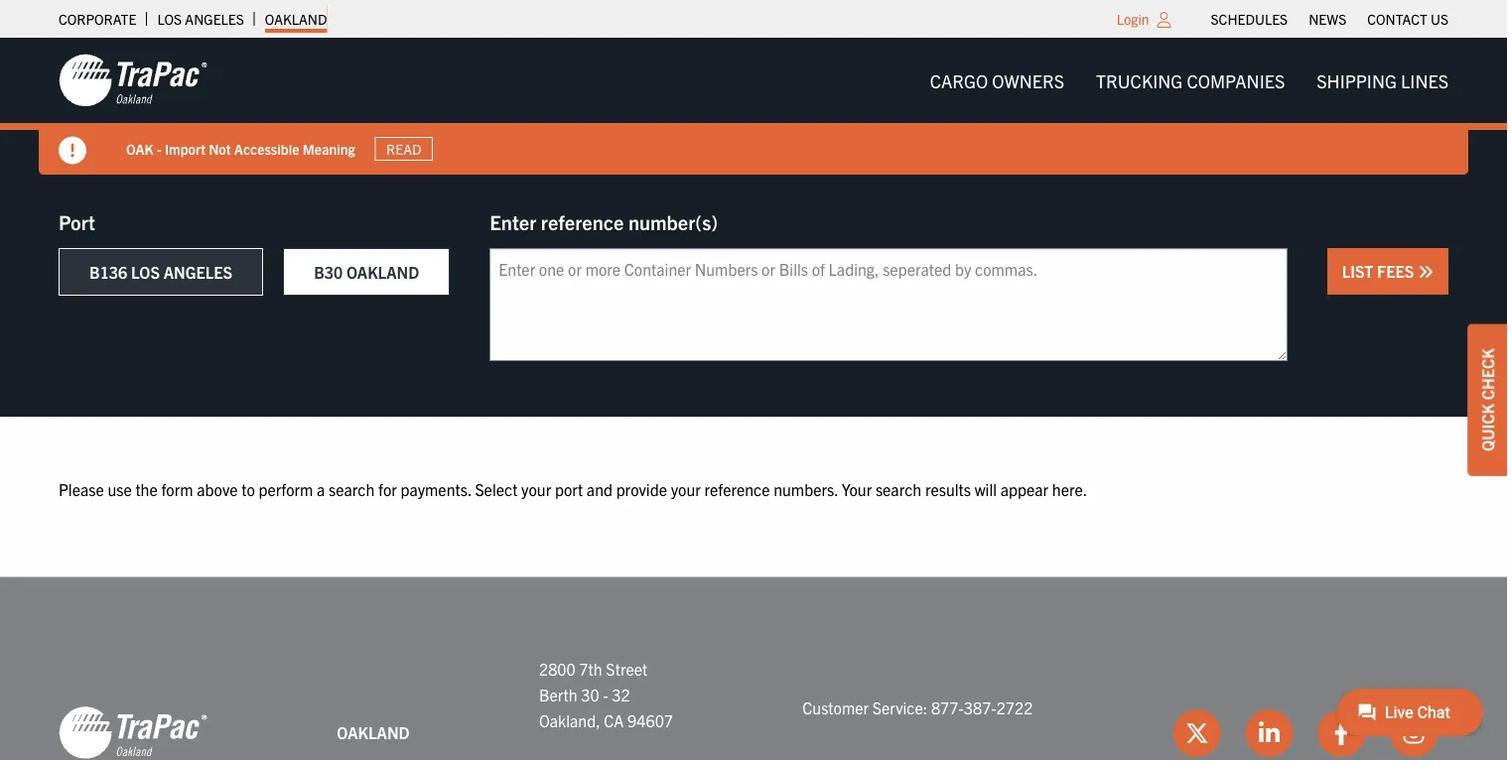 Task type: describe. For each thing, give the bounding box(es) containing it.
1 search from the left
[[329, 479, 375, 499]]

customer
[[803, 698, 869, 718]]

los angeles
[[157, 10, 244, 28]]

quick check
[[1478, 349, 1498, 452]]

schedules
[[1211, 10, 1289, 28]]

oakland image for footer in the bottom of the page containing 2800 7th street
[[59, 706, 208, 761]]

b136 los angeles
[[89, 262, 233, 282]]

7th
[[579, 660, 603, 680]]

trucking companies
[[1097, 69, 1286, 91]]

customer service: 877-387-2722
[[803, 698, 1034, 718]]

please
[[59, 479, 104, 499]]

meaning
[[303, 140, 355, 158]]

contact
[[1368, 10, 1428, 28]]

oakland,
[[539, 711, 601, 730]]

appear
[[1001, 479, 1049, 499]]

1 horizontal spatial reference
[[705, 479, 770, 499]]

b136
[[89, 262, 127, 282]]

berth
[[539, 685, 578, 705]]

read link
[[375, 137, 433, 161]]

accessible
[[234, 140, 299, 158]]

import
[[165, 140, 206, 158]]

shipping lines link
[[1302, 60, 1465, 101]]

94607
[[628, 711, 674, 730]]

1 vertical spatial oakland
[[347, 262, 419, 282]]

use
[[108, 479, 132, 499]]

corporate link
[[59, 5, 136, 33]]

- inside "2800 7th street berth 30 - 32 oakland, ca 94607"
[[603, 685, 609, 705]]

oakland inside footer
[[337, 723, 410, 743]]

and
[[587, 479, 613, 499]]

street
[[606, 660, 648, 680]]

2 search from the left
[[876, 479, 922, 499]]

select
[[475, 479, 518, 499]]

read
[[387, 140, 422, 158]]

0 vertical spatial oakland
[[265, 10, 327, 28]]

list fees
[[1343, 261, 1419, 281]]

fees
[[1378, 261, 1415, 281]]

387-
[[964, 698, 997, 718]]

list fees button
[[1328, 248, 1449, 295]]

oak - import not accessible meaning
[[126, 140, 355, 158]]

check
[[1478, 349, 1498, 400]]

b30
[[314, 262, 343, 282]]

trucking
[[1097, 69, 1183, 91]]

32
[[612, 685, 631, 705]]

oak
[[126, 140, 154, 158]]

cargo
[[930, 69, 989, 91]]

will
[[975, 479, 997, 499]]

lines
[[1402, 69, 1449, 91]]

not
[[209, 140, 231, 158]]

los angeles link
[[157, 5, 244, 33]]

corporate
[[59, 10, 136, 28]]



Task type: vqa. For each thing, say whether or not it's contained in the screenshot.
Numbers.
yes



Task type: locate. For each thing, give the bounding box(es) containing it.
0 horizontal spatial solid image
[[59, 137, 86, 164]]

menu bar containing schedules
[[1201, 5, 1460, 33]]

above
[[197, 479, 238, 499]]

shipping lines
[[1317, 69, 1449, 91]]

0 vertical spatial angeles
[[185, 10, 244, 28]]

1 oakland image from the top
[[59, 53, 208, 108]]

solid image
[[59, 137, 86, 164], [1419, 264, 1434, 280]]

oakland image inside footer
[[59, 706, 208, 761]]

-
[[157, 140, 162, 158], [603, 685, 609, 705]]

oakland
[[265, 10, 327, 28], [347, 262, 419, 282], [337, 723, 410, 743]]

1 horizontal spatial search
[[876, 479, 922, 499]]

banner containing cargo owners
[[0, 38, 1508, 175]]

- right the oak
[[157, 140, 162, 158]]

b30 oakland
[[314, 262, 419, 282]]

1 vertical spatial solid image
[[1419, 264, 1434, 280]]

a
[[317, 479, 325, 499]]

angeles left oakland link
[[185, 10, 244, 28]]

reference right enter
[[541, 209, 624, 234]]

menu bar up shipping
[[1201, 5, 1460, 33]]

cargo owners
[[930, 69, 1065, 91]]

1 vertical spatial -
[[603, 685, 609, 705]]

results
[[926, 479, 972, 499]]

oakland image
[[59, 53, 208, 108], [59, 706, 208, 761]]

login link
[[1117, 10, 1150, 28]]

oakland image for banner containing cargo owners
[[59, 53, 208, 108]]

footer containing 2800 7th street
[[0, 578, 1508, 761]]

solid image right fees
[[1419, 264, 1434, 280]]

ca
[[604, 711, 624, 730]]

0 vertical spatial reference
[[541, 209, 624, 234]]

0 vertical spatial -
[[157, 140, 162, 158]]

angeles
[[185, 10, 244, 28], [164, 262, 233, 282]]

us
[[1431, 10, 1449, 28]]

light image
[[1158, 12, 1172, 28]]

menu bar containing cargo owners
[[915, 60, 1465, 101]]

solid image inside 'list fees' button
[[1419, 264, 1434, 280]]

trucking companies link
[[1081, 60, 1302, 101]]

search
[[329, 479, 375, 499], [876, 479, 922, 499]]

enter reference number(s)
[[490, 209, 718, 234]]

quick check link
[[1468, 324, 1508, 477]]

1 vertical spatial reference
[[705, 479, 770, 499]]

the
[[135, 479, 158, 499]]

please use the form above to perform a search for payments. select your port and provide your reference numbers. your search results will appear here.
[[59, 479, 1088, 499]]

login
[[1117, 10, 1150, 28]]

2 vertical spatial oakland
[[337, 723, 410, 743]]

1 your from the left
[[522, 479, 552, 499]]

reference left numbers.
[[705, 479, 770, 499]]

number(s)
[[629, 209, 718, 234]]

1 horizontal spatial -
[[603, 685, 609, 705]]

Enter reference number(s) text field
[[490, 248, 1288, 362]]

schedules link
[[1211, 5, 1289, 33]]

877-
[[932, 698, 964, 718]]

menu bar
[[1201, 5, 1460, 33], [915, 60, 1465, 101]]

news link
[[1309, 5, 1347, 33]]

contact us
[[1368, 10, 1449, 28]]

menu bar inside banner
[[915, 60, 1465, 101]]

1 vertical spatial angeles
[[164, 262, 233, 282]]

2800 7th street berth 30 - 32 oakland, ca 94607
[[539, 660, 674, 730]]

los right corporate
[[157, 10, 182, 28]]

0 vertical spatial menu bar
[[1201, 5, 1460, 33]]

1 horizontal spatial solid image
[[1419, 264, 1434, 280]]

search right your
[[876, 479, 922, 499]]

0 horizontal spatial your
[[522, 479, 552, 499]]

solid image left the oak
[[59, 137, 86, 164]]

2 your from the left
[[671, 479, 701, 499]]

los
[[157, 10, 182, 28], [131, 262, 160, 282]]

your
[[522, 479, 552, 499], [671, 479, 701, 499]]

your
[[842, 479, 872, 499]]

- left 32
[[603, 685, 609, 705]]

2722
[[997, 698, 1034, 718]]

your left port
[[522, 479, 552, 499]]

service:
[[873, 698, 928, 718]]

search right "a"
[[329, 479, 375, 499]]

1 vertical spatial oakland image
[[59, 706, 208, 761]]

reference
[[541, 209, 624, 234], [705, 479, 770, 499]]

menu bar down "light" image
[[915, 60, 1465, 101]]

to
[[242, 479, 255, 499]]

port
[[59, 209, 95, 234]]

0 vertical spatial los
[[157, 10, 182, 28]]

oakland link
[[265, 5, 327, 33]]

form
[[161, 479, 193, 499]]

1 vertical spatial los
[[131, 262, 160, 282]]

enter
[[490, 209, 537, 234]]

perform
[[259, 479, 313, 499]]

for
[[379, 479, 397, 499]]

2 oakland image from the top
[[59, 706, 208, 761]]

cargo owners link
[[915, 60, 1081, 101]]

list
[[1343, 261, 1374, 281]]

port
[[555, 479, 583, 499]]

0 vertical spatial solid image
[[59, 137, 86, 164]]

0 horizontal spatial -
[[157, 140, 162, 158]]

payments.
[[401, 479, 472, 499]]

0 horizontal spatial search
[[329, 479, 375, 499]]

1 horizontal spatial your
[[671, 479, 701, 499]]

here.
[[1053, 479, 1088, 499]]

shipping
[[1317, 69, 1398, 91]]

los right b136 on the left of page
[[131, 262, 160, 282]]

owners
[[993, 69, 1065, 91]]

companies
[[1188, 69, 1286, 91]]

0 horizontal spatial reference
[[541, 209, 624, 234]]

footer
[[0, 578, 1508, 761]]

provide
[[617, 479, 668, 499]]

contact us link
[[1368, 5, 1449, 33]]

quick
[[1478, 404, 1498, 452]]

news
[[1309, 10, 1347, 28]]

angeles right b136 on the left of page
[[164, 262, 233, 282]]

30
[[581, 685, 600, 705]]

numbers.
[[774, 479, 838, 499]]

your right the provide
[[671, 479, 701, 499]]

oakland image inside banner
[[59, 53, 208, 108]]

0 vertical spatial oakland image
[[59, 53, 208, 108]]

2800
[[539, 660, 576, 680]]

1 vertical spatial menu bar
[[915, 60, 1465, 101]]

banner
[[0, 38, 1508, 175]]



